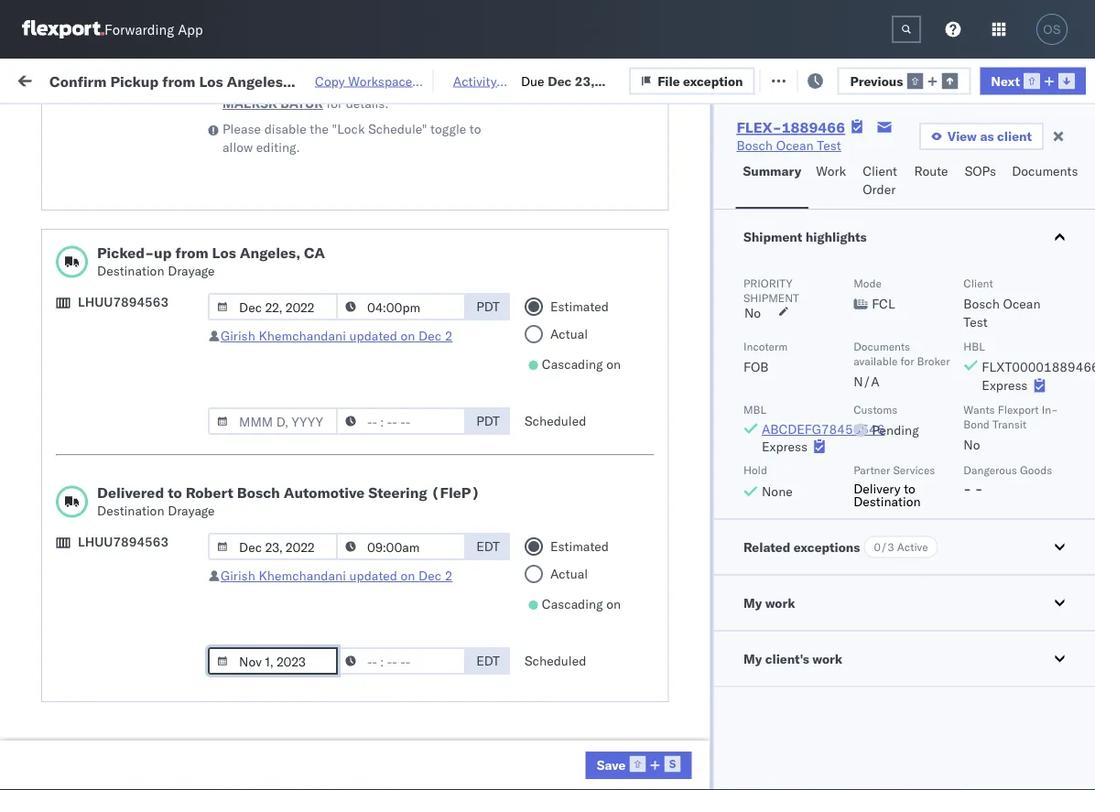 Task type: locate. For each thing, give the bounding box(es) containing it.
priority
[[743, 276, 792, 290]]

12:59 down the on the top left of page
[[295, 151, 331, 167]]

schedule pickup from rotterdam, netherlands
[[42, 543, 238, 578], [42, 705, 238, 739]]

1 mmm d, yyyy text field from the top
[[208, 407, 338, 435]]

resize handle column header
[[262, 142, 284, 790], [465, 142, 487, 790], [529, 142, 551, 790], [648, 142, 670, 790], [767, 142, 789, 790], [950, 142, 972, 790], [1062, 142, 1084, 790]]

pdt for 2nd -- : -- -- text box from the top of the page
[[476, 413, 500, 429]]

2 flex-188946 from the top
[[1011, 392, 1095, 408]]

flex-184674 for 1st upload customs clearance documents link from the top
[[1011, 312, 1095, 328]]

file
[[797, 71, 819, 87], [658, 73, 680, 89]]

4 schedule delivery appointment button from the top
[[42, 673, 225, 693]]

dangerous goods - -
[[963, 463, 1052, 496]]

1 9:30 from the top
[[295, 513, 323, 529]]

23, inside due dec 23, 5:00 pm
[[575, 73, 595, 89]]

1 schedule pickup from rotterdam, netherlands link from the top
[[42, 542, 260, 579]]

0 vertical spatial mdt,
[[358, 151, 390, 167]]

for left the "work,"
[[174, 114, 189, 127]]

express up wants
[[981, 377, 1027, 393]]

0 horizontal spatial express
[[761, 438, 807, 454]]

integration test account - karl lagerfeld
[[798, 513, 1037, 529], [798, 553, 1037, 570], [798, 634, 1037, 650], [798, 674, 1037, 690]]

0 horizontal spatial no
[[429, 114, 444, 127]]

9:30 for schedule delivery appointment
[[295, 513, 323, 529]]

6:30
[[295, 674, 323, 690]]

cascading on
[[542, 356, 621, 372], [542, 596, 621, 612]]

work inside my work button
[[765, 595, 795, 611]]

work up client's
[[765, 595, 795, 611]]

scheduled for delivered to robert bosch automotive steering (flep)
[[525, 653, 586, 669]]

0 vertical spatial upload
[[42, 302, 84, 318]]

work,
[[192, 114, 221, 127]]

1 horizontal spatial flexport
[[997, 402, 1038, 416]]

1 scheduled from the top
[[525, 413, 586, 429]]

3 -- : -- -- text field from the top
[[336, 533, 466, 560]]

file exception
[[797, 71, 883, 87], [658, 73, 743, 89]]

pm for 9:30 pm mst, jan 23, 2023 schedule delivery appointment button
[[326, 513, 346, 529]]

1 vertical spatial cascading on
[[542, 596, 621, 612]]

upload customs clearance documents inside upload customs clearance documents button
[[42, 302, 201, 336]]

mmm d, yyyy text field for edt
[[208, 647, 338, 675]]

2 schedule delivery appointment from the top
[[42, 391, 225, 407]]

0 vertical spatial 23,
[[575, 73, 595, 89]]

appointment
[[150, 230, 225, 246], [150, 391, 225, 407], [150, 512, 225, 528], [150, 673, 225, 689]]

1 vertical spatial rotterdam,
[[173, 705, 238, 721]]

0 vertical spatial upload customs clearance documents
[[42, 302, 201, 336]]

lhuu7894563 down delivered
[[78, 534, 169, 550]]

1 horizontal spatial no
[[744, 305, 761, 321]]

9:30 pm mst, jan 23, 2023
[[295, 513, 462, 529], [295, 553, 462, 570]]

188946 up in-
[[1050, 352, 1095, 368]]

maersk
[[222, 95, 277, 111]]

2 vertical spatial 5,
[[420, 231, 432, 247]]

lagerfeld for schedule delivery appointment button associated with 6:30 pm mst, jan 30, 2023
[[982, 674, 1037, 690]]

schedule delivery appointment button
[[42, 229, 225, 250], [42, 391, 225, 411], [42, 511, 225, 532], [42, 673, 225, 693]]

destination down delivered
[[97, 503, 164, 519]]

12:00
[[295, 312, 331, 328]]

2 for steering
[[445, 568, 453, 584]]

cascading for delivered to robert bosch automotive steering (flep)
[[542, 596, 603, 612]]

los for second schedule pickup from los angeles, ca 'link' from the top
[[173, 181, 193, 197]]

2 estimated from the top
[[550, 538, 609, 554]]

resize handle column header right goods
[[1062, 142, 1084, 790]]

flex-184674 for second schedule pickup from los angeles, ca 'link' from the top
[[1011, 191, 1095, 207]]

2 schedule from the top
[[42, 181, 96, 197]]

my up filtered
[[4, 66, 33, 92]]

work left this
[[185, 71, 217, 87]]

1 vertical spatial 9:30 pm mst, jan 23, 2023
[[295, 553, 462, 570]]

1 schedule pickup from rotterdam, netherlands button from the top
[[42, 542, 260, 581]]

to left robert
[[168, 483, 182, 502]]

1 vertical spatial 9:30
[[295, 553, 323, 570]]

express for hbl
[[981, 377, 1027, 393]]

1 vertical spatial flex-188946
[[1011, 392, 1095, 408]]

2 account from the top
[[892, 553, 941, 570]]

1 horizontal spatial express
[[981, 377, 1027, 393]]

1 horizontal spatial for
[[326, 95, 342, 111]]

integration left 0/3
[[798, 553, 862, 570]]

shipment for this
[[250, 77, 305, 93]]

karl for first schedule pickup from rotterdam, netherlands button
[[955, 553, 979, 570]]

destination inside delivered to robert bosch automotive steering (flep) destination drayage
[[97, 503, 164, 519]]

6 schedule pickup from los angeles, ca from the top
[[42, 584, 247, 618]]

client for client name
[[679, 150, 709, 163]]

destination down bookings test consignee
[[853, 493, 920, 509]]

confirm delivery button
[[42, 431, 139, 451]]

1 vertical spatial khemchandani
[[259, 568, 346, 584]]

shipment up maersk batur 'link'
[[250, 77, 305, 93]]

for left broker
[[900, 354, 914, 368]]

0 vertical spatial for
[[326, 95, 342, 111]]

4 schedule delivery appointment link from the top
[[42, 673, 225, 691]]

Search Work text field
[[494, 65, 694, 93]]

flex-213038 for 9:30 pm mst, jan 23, 2023
[[1011, 513, 1095, 529]]

integration for first schedule pickup from rotterdam, netherlands button
[[798, 553, 862, 570]]

bosch inside delivered to robert bosch automotive steering (flep) destination drayage
[[237, 483, 280, 502]]

name
[[712, 150, 741, 163]]

my work up filtered
[[4, 66, 86, 92]]

0 horizontal spatial client
[[679, 150, 709, 163]]

0 vertical spatial girish
[[221, 328, 255, 344]]

snoozed
[[379, 114, 421, 127]]

2 ocean fcl from the top
[[560, 231, 624, 247]]

resize handle column header right the 13,
[[465, 142, 487, 790]]

lhuu7894563 for delivered to robert bosch automotive steering (flep)
[[78, 534, 169, 550]]

dec up 28, on the bottom of the page
[[419, 568, 441, 584]]

3 mdt, from the top
[[358, 231, 390, 247]]

karl
[[955, 513, 979, 529], [955, 553, 979, 570], [955, 634, 979, 650], [955, 674, 979, 690]]

documents inside upload customs clearance documents button
[[42, 320, 108, 336]]

1 vertical spatial lhuu7894563
[[78, 534, 169, 550]]

client left name
[[679, 150, 709, 163]]

integration up "my client's work"
[[798, 634, 862, 650]]

flex-213038 for 9:30 pm mst, jan 28, 2023
[[1011, 634, 1095, 650]]

part
[[321, 77, 345, 93]]

angeles, inside picked-up from los angeles, ca destination drayage
[[240, 244, 300, 262]]

2 vertical spatial 23,
[[407, 553, 427, 570]]

rotterdam,
[[173, 543, 238, 559], [173, 705, 238, 721]]

client up the 'order'
[[863, 163, 897, 179]]

1 vertical spatial mmm d, yyyy text field
[[208, 647, 338, 675]]

dec left 14,
[[392, 392, 416, 408]]

1 vertical spatial 12:59 am mdt, nov 5, 2022
[[295, 191, 467, 207]]

import
[[140, 71, 182, 87]]

mst,
[[358, 312, 389, 328], [358, 392, 389, 408], [350, 433, 381, 449], [358, 473, 389, 489], [349, 513, 380, 529], [349, 553, 380, 570], [349, 634, 380, 650], [349, 674, 380, 690]]

2 mmm d, yyyy text field from the top
[[208, 533, 338, 560]]

12:59 for sixth schedule pickup from los angeles, ca 'link' from the bottom of the page
[[295, 151, 331, 167]]

1 vertical spatial edt
[[476, 653, 500, 669]]

pm inside due dec 23, 5:00 pm
[[579, 91, 599, 107]]

dec inside due dec 23, 5:00 pm
[[548, 73, 572, 89]]

girish down robert
[[221, 568, 255, 584]]

9:30 down delivered to robert bosch automotive steering (flep) destination drayage
[[295, 553, 323, 570]]

from for 2nd schedule pickup from los angeles, ca 'link' from the bottom
[[142, 463, 169, 479]]

to inside delivered to robert bosch automotive steering (flep) destination drayage
[[168, 483, 182, 502]]

0 horizontal spatial shipment
[[250, 77, 305, 93]]

schedule delivery appointment link for 12:59 am mdt, nov 5, 2022
[[42, 229, 225, 248]]

4 -- : -- -- text field from the top
[[336, 647, 466, 675]]

demo
[[731, 473, 765, 489]]

4 schedule pickup from los angeles, ca from the top
[[42, 342, 247, 376]]

1 vertical spatial 23,
[[407, 513, 427, 529]]

from for 3rd schedule pickup from los angeles, ca 'link' from the top
[[142, 261, 169, 277]]

file exception up the 1889466
[[797, 71, 883, 87]]

work inside button
[[185, 71, 217, 87]]

abcdefg78456546 button
[[761, 421, 884, 437]]

1 account from the top
[[892, 513, 941, 529]]

client inside button
[[863, 163, 897, 179]]

1 vertical spatial schedule pickup from rotterdam, netherlands button
[[42, 704, 260, 742]]

flex-184674 for sixth schedule pickup from los angeles, ca 'link' from the bottom of the page
[[1011, 151, 1095, 167]]

2 horizontal spatial no
[[963, 437, 980, 453]]

consignee down pending
[[883, 473, 944, 489]]

2 schedule pickup from los angeles, ca link from the top
[[42, 180, 260, 217]]

flex-184674 down actions on the top of the page
[[1011, 191, 1095, 207]]

12:59 am mdt, nov 5, 2022 up "12:00 am mst, nov 9, 2022"
[[295, 231, 467, 247]]

mdt, up "12:00 am mst, nov 9, 2022"
[[358, 231, 390, 247]]

schedule pickup from rotterdam, netherlands link for first schedule pickup from rotterdam, netherlands button
[[42, 542, 260, 579]]

9:30 down automotive
[[295, 513, 323, 529]]

-- : -- -- text field
[[336, 293, 466, 320], [336, 407, 466, 435], [336, 533, 466, 560], [336, 647, 466, 675]]

2 9:30 from the top
[[295, 553, 323, 570]]

1 pickup from the top
[[100, 141, 139, 157]]

2 mmm d, yyyy text field from the top
[[208, 647, 338, 675]]

mmm d, yyyy text field for edt
[[208, 533, 338, 560]]

0 vertical spatial my
[[4, 66, 33, 92]]

1 flex-184674 from the top
[[1011, 151, 1095, 167]]

12:59 am mdt, nov 5, 2022
[[295, 151, 467, 167], [295, 191, 467, 207], [295, 231, 467, 247]]

0 vertical spatial 188946
[[1050, 352, 1095, 368]]

1 5, from the top
[[420, 151, 432, 167]]

2 vertical spatial flex-188946
[[1011, 433, 1095, 449]]

2 12:59 from the top
[[295, 191, 331, 207]]

documents
[[1012, 163, 1078, 179], [42, 320, 108, 336], [853, 339, 910, 353], [42, 642, 108, 658]]

1 actual from the top
[[550, 326, 588, 342]]

23, for schedule pickup from rotterdam, netherlands
[[407, 553, 427, 570]]

0 vertical spatial lhuu7894563
[[78, 294, 169, 310]]

girish khemchandani updated on dec 2 button up the 12:59 am mst, dec 14, 2022
[[221, 328, 453, 344]]

work
[[185, 71, 217, 87], [816, 163, 846, 179]]

flexport. image
[[22, 20, 104, 38]]

2 horizontal spatial work
[[812, 651, 842, 667]]

abcdefg78456546
[[761, 421, 884, 437]]

5, down toggle
[[420, 151, 432, 167]]

205 on track
[[407, 71, 481, 87]]

flex-184674 up flxt00001889466
[[1011, 312, 1095, 328]]

1 mdt, from the top
[[358, 151, 390, 167]]

3 flex-184674 from the top
[[1011, 231, 1095, 247]]

shipment inside this shipment is part of a vessel sailing. see maersk batur for details.
[[250, 77, 305, 93]]

1 vertical spatial work
[[816, 163, 846, 179]]

2 -- : -- -- text field from the top
[[336, 407, 466, 435]]

risk
[[364, 71, 385, 87]]

1 vertical spatial girish khemchandani updated on dec 2
[[221, 568, 453, 584]]

2 karl from the top
[[955, 553, 979, 570]]

188946 for 7:00 am mst, dec 24, 2022
[[1050, 433, 1095, 449]]

file exception up client name
[[658, 73, 743, 89]]

message
[[231, 71, 283, 87]]

1 girish khemchandani updated on dec 2 from the top
[[221, 328, 453, 344]]

0 vertical spatial 9:30
[[295, 513, 323, 529]]

1 vertical spatial flexport
[[679, 473, 727, 489]]

1 cascading from the top
[[542, 356, 603, 372]]

client inside client bosch ocean test incoterm fob
[[963, 276, 993, 290]]

188946 down flxt00001889466
[[1050, 392, 1095, 408]]

14,
[[420, 392, 439, 408]]

12:59 for 2nd schedule pickup from los angeles, ca 'link' from the bottom
[[295, 473, 331, 489]]

188946 for 12:59 am mst, dec 14, 2022
[[1050, 392, 1095, 408]]

mdt,
[[358, 151, 390, 167], [358, 191, 390, 207], [358, 231, 390, 247]]

flexport left demo
[[679, 473, 727, 489]]

flex-188946 down in-
[[1011, 433, 1095, 449]]

flex-166211 button
[[982, 589, 1095, 615], [982, 589, 1095, 615]]

documents inside documents available for broker n/a
[[853, 339, 910, 353]]

1 vertical spatial drayage
[[168, 503, 215, 519]]

toggle
[[430, 121, 466, 137]]

karl for 9:30 pm mst, jan 23, 2023 schedule delivery appointment button
[[955, 513, 979, 529]]

2 horizontal spatial client
[[963, 276, 993, 290]]

3 schedule delivery appointment from the top
[[42, 512, 225, 528]]

delivery for 6:30 pm mst, jan 30, 2023
[[100, 673, 147, 689]]

2 cascading from the top
[[542, 596, 603, 612]]

route
[[914, 163, 948, 179]]

2022 for confirm delivery button on the bottom left
[[435, 433, 466, 449]]

0 vertical spatial schedule pickup from rotterdam, netherlands
[[42, 543, 238, 578]]

los for 3rd schedule pickup from los angeles, ca 'link' from the top
[[173, 261, 193, 277]]

5 pickup from the top
[[100, 463, 139, 479]]

bosch ocean test
[[737, 137, 841, 153], [679, 151, 784, 167], [798, 151, 903, 167], [679, 191, 784, 207], [798, 191, 903, 207], [679, 231, 784, 247], [798, 231, 903, 247], [679, 271, 784, 288], [798, 271, 903, 288], [679, 312, 784, 328], [798, 312, 903, 328], [679, 352, 784, 368], [798, 352, 903, 368], [679, 392, 784, 408], [798, 392, 903, 408], [679, 433, 784, 449], [798, 433, 903, 449]]

pdt right 9,
[[476, 298, 500, 315]]

184674 up flxt00001889466
[[1050, 312, 1095, 328]]

0 vertical spatial schedule pickup from rotterdam, netherlands link
[[42, 542, 260, 579]]

schedule delivery appointment button for 9:30 pm mst, jan 23, 2023
[[42, 511, 225, 532]]

resize handle column header left demo
[[648, 142, 670, 790]]

related exceptions
[[743, 539, 860, 555]]

0 vertical spatial girish khemchandani updated on dec 2
[[221, 328, 453, 344]]

cascading
[[542, 356, 603, 372], [542, 596, 603, 612]]

schedule delivery appointment link for 9:30 pm mst, jan 23, 2023
[[42, 511, 225, 530]]

schedule delivery appointment button for 12:59 am mdt, nov 5, 2022
[[42, 229, 225, 250]]

resize handle column header right the hold on the right of the page
[[767, 142, 789, 790]]

mdt, down schedule" in the top of the page
[[358, 151, 390, 167]]

0 vertical spatial shipment
[[250, 77, 305, 93]]

2 rotterdam, from the top
[[173, 705, 238, 721]]

0 horizontal spatial for
[[174, 114, 189, 127]]

flexport up transit
[[997, 402, 1038, 416]]

consignee right the hold on the right of the page
[[768, 473, 829, 489]]

dec up 14,
[[419, 328, 441, 344]]

2 upload customs clearance documents from the top
[[42, 624, 201, 658]]

appointment for 9:30 pm mst, jan 23, 2023
[[150, 512, 225, 528]]

2 vertical spatial 12:59 am mdt, nov 5, 2022
[[295, 231, 467, 247]]

flexport
[[997, 402, 1038, 416], [679, 473, 727, 489]]

1 edt from the top
[[476, 538, 500, 554]]

1 vertical spatial shipment
[[743, 291, 799, 304]]

2 horizontal spatial to
[[903, 480, 915, 496]]

1 vertical spatial updated
[[349, 568, 397, 584]]

los for 1st schedule pickup from los angeles, ca 'link' from the bottom of the page
[[173, 584, 193, 600]]

no down priority shipment
[[744, 305, 761, 321]]

1 vertical spatial schedule pickup from rotterdam, netherlands
[[42, 705, 238, 739]]

batur
[[280, 95, 323, 111]]

no right :
[[429, 114, 444, 127]]

0 horizontal spatial file exception
[[658, 73, 743, 89]]

7 pickup from the top
[[100, 584, 139, 600]]

mmm d, yyyy text field down delivered to robert bosch automotive steering (flep) destination drayage
[[208, 533, 338, 560]]

5 ocean fcl from the top
[[560, 553, 624, 570]]

save
[[597, 757, 626, 773]]

12:59 up 12:00
[[295, 231, 331, 247]]

2 for ca
[[445, 328, 453, 344]]

destination down picked-
[[97, 263, 164, 279]]

los inside picked-up from los angeles, ca destination drayage
[[212, 244, 236, 262]]

flex-184674 down client
[[1011, 151, 1095, 167]]

1 vertical spatial no
[[744, 305, 761, 321]]

None text field
[[892, 16, 921, 43]]

MMM D, YYYY text field
[[208, 407, 338, 435], [208, 533, 338, 560]]

schedule delivery appointment link
[[42, 229, 225, 248], [42, 391, 225, 409], [42, 511, 225, 530], [42, 673, 225, 691]]

my
[[4, 66, 33, 92], [743, 595, 762, 611], [743, 651, 762, 667]]

5,
[[420, 151, 432, 167], [420, 191, 432, 207], [420, 231, 432, 247]]

1 vertical spatial pdt
[[476, 413, 500, 429]]

schedule pickup from los angeles, ca link
[[42, 140, 260, 176], [42, 180, 260, 217], [42, 260, 260, 297], [42, 341, 260, 378], [42, 462, 260, 499], [42, 583, 260, 619]]

to
[[470, 121, 481, 137], [903, 480, 915, 496], [168, 483, 182, 502]]

1 mmm d, yyyy text field from the top
[[208, 293, 338, 320]]

2 vertical spatial 188946
[[1050, 433, 1095, 449]]

app
[[178, 21, 203, 38]]

4 flex-213038 from the top
[[1011, 674, 1095, 690]]

0 vertical spatial pdt
[[476, 298, 500, 315]]

drayage down up
[[168, 263, 215, 279]]

2 vertical spatial my
[[743, 651, 762, 667]]

flex-184674 down documents button
[[1011, 231, 1095, 247]]

188946 down in-
[[1050, 433, 1095, 449]]

consignee button
[[789, 146, 954, 164]]

0 vertical spatial netherlands
[[42, 562, 114, 578]]

account
[[892, 513, 941, 529], [892, 553, 941, 570], [892, 634, 941, 650], [892, 674, 941, 690]]

3 schedule from the top
[[42, 230, 96, 246]]

0 vertical spatial mmm d, yyyy text field
[[208, 293, 338, 320]]

destination
[[97, 263, 164, 279], [853, 493, 920, 509], [97, 503, 164, 519]]

pdt for 4th -- : -- -- text box from the bottom of the page
[[476, 298, 500, 315]]

flex-188946 up in-
[[1011, 352, 1095, 368]]

2 right 9,
[[445, 328, 453, 344]]

1 horizontal spatial work
[[816, 163, 846, 179]]

integration up exceptions in the right bottom of the page
[[798, 513, 862, 529]]

1 horizontal spatial work
[[765, 595, 795, 611]]

2 184674 from the top
[[1050, 191, 1095, 207]]

my left client's
[[743, 651, 762, 667]]

3 flex-213038 from the top
[[1011, 634, 1095, 650]]

2 flex-184674 from the top
[[1011, 191, 1095, 207]]

4 schedule delivery appointment from the top
[[42, 673, 225, 689]]

184674 right 'id'
[[1050, 151, 1095, 167]]

work down the 1889466
[[816, 163, 846, 179]]

4 schedule pickup from los angeles, ca button from the top
[[42, 341, 260, 380]]

disable
[[264, 121, 306, 137]]

upload inside button
[[42, 302, 84, 318]]

1 vertical spatial mdt,
[[358, 191, 390, 207]]

4 resize handle column header from the left
[[648, 142, 670, 790]]

1 vertical spatial upload customs clearance documents
[[42, 624, 201, 658]]

2022
[[435, 151, 467, 167], [435, 191, 467, 207], [435, 231, 467, 247], [434, 312, 466, 328], [443, 392, 474, 408], [435, 433, 466, 449]]

from
[[142, 141, 169, 157], [142, 181, 169, 197], [175, 244, 208, 262], [142, 261, 169, 277], [142, 342, 169, 358], [142, 463, 169, 479], [142, 543, 169, 559], [142, 584, 169, 600], [142, 705, 169, 721]]

1 vertical spatial mmm d, yyyy text field
[[208, 533, 338, 560]]

5, up 9,
[[420, 231, 432, 247]]

0 horizontal spatial work
[[38, 66, 86, 92]]

consignee down the 1889466
[[798, 150, 851, 163]]

details.
[[346, 95, 389, 111]]

girish for los
[[221, 328, 255, 344]]

no down the bond
[[963, 437, 980, 453]]

1 horizontal spatial my work
[[743, 595, 795, 611]]

12:59 down deadline
[[295, 191, 331, 207]]

flex-188946 for 12:59 am mst, dec 14, 2022
[[1011, 392, 1095, 408]]

bosch inside bosch ocean test link
[[737, 137, 773, 153]]

client order button
[[855, 155, 907, 209]]

5, down deadline button
[[420, 191, 432, 207]]

2022 for upload customs clearance documents button
[[434, 312, 466, 328]]

updated left 9,
[[349, 328, 397, 344]]

drayage down robert
[[168, 503, 215, 519]]

resize handle column header right (flep)
[[529, 142, 551, 790]]

test inside client bosch ocean test incoterm fob
[[963, 314, 987, 330]]

2 horizontal spatial for
[[900, 354, 914, 368]]

mdt, down deadline button
[[358, 191, 390, 207]]

1 vertical spatial 2
[[445, 568, 453, 584]]

1 horizontal spatial exception
[[823, 71, 883, 87]]

my client's work
[[743, 651, 842, 667]]

0 vertical spatial flexport
[[997, 402, 1038, 416]]

consignee for bookings test consignee
[[883, 473, 944, 489]]

due
[[521, 73, 544, 89]]

flex-188946 down flxt00001889466
[[1011, 392, 1095, 408]]

3 schedule delivery appointment link from the top
[[42, 511, 225, 530]]

4 integration test account - karl lagerfeld from the top
[[798, 674, 1037, 690]]

1 -- : -- -- text field from the top
[[336, 293, 466, 320]]

next button
[[980, 67, 1086, 95]]

shipment down 'priority'
[[743, 291, 799, 304]]

mmm d, yyyy text field for pdt
[[208, 407, 338, 435]]

for inside this shipment is part of a vessel sailing. see maersk batur for details.
[[326, 95, 342, 111]]

girish khemchandani updated on dec 2 for steering
[[221, 568, 453, 584]]

1 vertical spatial girish khemchandani updated on dec 2 button
[[221, 568, 453, 584]]

23, for schedule delivery appointment
[[407, 513, 427, 529]]

file up client name
[[658, 73, 680, 89]]

12:59 am mdt, nov 5, 2022 down deadline button
[[295, 191, 467, 207]]

213038 for 9:30 pm mst, jan 23, 2023
[[1050, 513, 1095, 529]]

customs inside button
[[87, 302, 138, 318]]

drayage inside delivered to robert bosch automotive steering (flep) destination drayage
[[168, 503, 215, 519]]

highlights
[[805, 229, 866, 245]]

for down 'part'
[[326, 95, 342, 111]]

0 horizontal spatial my work
[[4, 66, 86, 92]]

dec left 24,
[[384, 433, 408, 449]]

0 vertical spatial girish khemchandani updated on dec 2 button
[[221, 328, 453, 344]]

netherlands
[[42, 562, 114, 578], [42, 723, 114, 739]]

resize handle column header right services
[[950, 142, 972, 790]]

1 horizontal spatial client
[[863, 163, 897, 179]]

girish khemchandani updated on dec 2 up 9:30 pm mst, jan 28, 2023
[[221, 568, 453, 584]]

1 upload customs clearance documents from the top
[[42, 302, 201, 336]]

2 vertical spatial for
[[900, 354, 914, 368]]

incoterm
[[743, 339, 787, 353]]

progress
[[286, 114, 331, 127]]

to down services
[[903, 480, 915, 496]]

1 updated from the top
[[349, 328, 397, 344]]

resize handle column header left the 7:00
[[262, 142, 284, 790]]

work right client's
[[812, 651, 842, 667]]

12:59 down the 7:00
[[295, 473, 331, 489]]

my right vandelay
[[743, 595, 762, 611]]

0 vertical spatial flex-188946
[[1011, 352, 1095, 368]]

2 schedule pickup from rotterdam, netherlands link from the top
[[42, 704, 260, 740]]

0 vertical spatial 12:59 am mdt, nov 5, 2022
[[295, 151, 467, 167]]

appointment for 6:30 pm mst, jan 30, 2023
[[150, 673, 225, 689]]

1 213038 from the top
[[1050, 513, 1095, 529]]

12:59 am mst, jan 13, 2023
[[295, 473, 471, 489]]

1 vertical spatial schedule pickup from rotterdam, netherlands link
[[42, 704, 260, 740]]

filtered
[[18, 112, 63, 128]]

0 vertical spatial khemchandani
[[259, 328, 346, 344]]

my for my client's work button
[[743, 651, 762, 667]]

pm
[[579, 91, 599, 107], [326, 513, 346, 529], [326, 553, 346, 570], [326, 634, 346, 650], [326, 674, 346, 690]]

dec up the 5:00
[[548, 73, 572, 89]]

1 vertical spatial upload customs clearance documents link
[[42, 623, 260, 660]]

205
[[407, 71, 430, 87]]

flex-1889466 link
[[737, 118, 845, 136]]

2 down (flep)
[[445, 568, 453, 584]]

0 vertical spatial 5,
[[420, 151, 432, 167]]

pdt up (flep)
[[476, 413, 500, 429]]

0 vertical spatial edt
[[476, 538, 500, 554]]

integration down "my client's work"
[[798, 674, 862, 690]]

exceptions
[[793, 539, 860, 555]]

9:30 up "6:30"
[[295, 634, 323, 650]]

1 12:59 from the top
[[295, 151, 331, 167]]

2 girish khemchandani updated on dec 2 button from the top
[[221, 568, 453, 584]]

1 lhuu7894563 from the top
[[78, 294, 169, 310]]

1 vertical spatial my work
[[743, 595, 795, 611]]

MMM D, YYYY text field
[[208, 293, 338, 320], [208, 647, 338, 675]]

2 2 from the top
[[445, 568, 453, 584]]

estimated for picked-up from los angeles, ca
[[550, 298, 609, 315]]

12:59 up the 7:00
[[295, 392, 331, 408]]

at
[[349, 71, 361, 87]]

2 drayage from the top
[[168, 503, 215, 519]]

2 9:30 pm mst, jan 23, 2023 from the top
[[295, 553, 462, 570]]

nov down deadline button
[[393, 191, 417, 207]]

:
[[421, 114, 425, 127]]

estimated
[[550, 298, 609, 315], [550, 538, 609, 554]]

5 12:59 from the top
[[295, 473, 331, 489]]

file up the 1889466
[[797, 71, 819, 87]]

11 schedule from the top
[[42, 673, 96, 689]]

0 vertical spatial 9:30 pm mst, jan 23, 2023
[[295, 513, 462, 529]]

0 vertical spatial estimated
[[550, 298, 609, 315]]

2 girish khemchandani updated on dec 2 from the top
[[221, 568, 453, 584]]

3 flex-188946 from the top
[[1011, 433, 1095, 449]]

schedule pickup from los angeles, ca button
[[42, 140, 260, 178], [42, 180, 260, 218], [42, 260, 260, 299], [42, 341, 260, 380], [42, 462, 260, 500], [42, 583, 260, 621]]

2 mdt, from the top
[[358, 191, 390, 207]]

destination inside the partner services delivery to destination
[[853, 493, 920, 509]]

3 integration from the top
[[798, 634, 862, 650]]

schedule pickup from rotterdam, netherlands link
[[42, 542, 260, 579], [42, 704, 260, 740]]

0 vertical spatial rotterdam,
[[173, 543, 238, 559]]

5, for sixth schedule pickup from los angeles, ca 'link' from the bottom of the page
[[420, 151, 432, 167]]

0 vertical spatial drayage
[[168, 263, 215, 279]]

lhuu7894563 down picked-
[[78, 294, 169, 310]]

9:30 pm mst, jan 23, 2023 for schedule delivery appointment
[[295, 513, 462, 529]]

184674 down actions on the top of the page
[[1050, 191, 1095, 207]]

0 vertical spatial cascading
[[542, 356, 603, 372]]

184674 down documents button
[[1050, 231, 1095, 247]]

4 lagerfeld from the top
[[982, 674, 1037, 690]]

my work down related
[[743, 595, 795, 611]]

client
[[679, 150, 709, 163], [863, 163, 897, 179], [963, 276, 993, 290]]

schedule pickup from los angeles, ca
[[42, 141, 247, 175], [42, 181, 247, 215], [42, 261, 247, 296], [42, 342, 247, 376], [42, 463, 247, 497], [42, 584, 247, 618]]

"lock
[[332, 121, 365, 137]]

documents inside documents button
[[1012, 163, 1078, 179]]

0 horizontal spatial to
[[168, 483, 182, 502]]

1 vertical spatial actual
[[550, 566, 588, 582]]

1 9:30 pm mst, jan 23, 2023 from the top
[[295, 513, 462, 529]]

166211
[[1050, 594, 1095, 610]]

1 vertical spatial 188946
[[1050, 392, 1095, 408]]

due dec 23, 5:00 pm
[[521, 73, 599, 107]]

picked-
[[97, 244, 154, 262]]

client inside button
[[679, 150, 709, 163]]

4 flex-184674 from the top
[[1011, 312, 1095, 328]]

3 schedule pickup from los angeles, ca button from the top
[[42, 260, 260, 299]]

work inside my client's work button
[[812, 651, 842, 667]]

my work inside button
[[743, 595, 795, 611]]

8 schedule from the top
[[42, 512, 96, 528]]

to right toggle
[[470, 121, 481, 137]]

1 vertical spatial customs
[[853, 402, 897, 416]]

0 vertical spatial 2
[[445, 328, 453, 344]]

exception up client name button
[[683, 73, 743, 89]]

workitem button
[[11, 146, 266, 164]]

girish left 12:00
[[221, 328, 255, 344]]

0 horizontal spatial file
[[658, 73, 680, 89]]

delivery for 12:59 am mst, dec 14, 2022
[[100, 391, 147, 407]]

mdt, for second schedule pickup from los angeles, ca 'link' from the top
[[358, 191, 390, 207]]

editing.
[[256, 139, 300, 155]]

appointment for 12:59 am mst, dec 14, 2022
[[150, 391, 225, 407]]

0 vertical spatial work
[[38, 66, 86, 92]]

pm for first schedule pickup from rotterdam, netherlands button
[[326, 553, 346, 570]]



Task type: describe. For each thing, give the bounding box(es) containing it.
3 12:59 from the top
[[295, 231, 331, 247]]

wants
[[963, 402, 994, 416]]

appointment for 12:59 am mdt, nov 5, 2022
[[150, 230, 225, 246]]

to inside the partner services delivery to destination
[[903, 480, 915, 496]]

1 12:59 am mdt, nov 5, 2022 from the top
[[295, 151, 467, 167]]

upload customs clearance documents button
[[42, 301, 260, 339]]

0/3
[[873, 540, 894, 554]]

mmm d, yyyy text field for pdt
[[208, 293, 338, 320]]

no inside wants flexport in- bond transit no
[[963, 437, 980, 453]]

1 188946 from the top
[[1050, 352, 1095, 368]]

nov up "12:00 am mst, nov 9, 2022"
[[393, 231, 417, 247]]

deadline button
[[286, 146, 469, 164]]

8 pickup from the top
[[100, 705, 139, 721]]

4 184674 from the top
[[1050, 312, 1095, 328]]

destination inside picked-up from los angeles, ca destination drayage
[[97, 263, 164, 279]]

view as client button
[[919, 123, 1044, 150]]

actual for picked-up from los angeles, ca
[[550, 326, 588, 342]]

6 ocean fcl from the top
[[560, 594, 624, 610]]

client name
[[679, 150, 741, 163]]

for inside documents available for broker n/a
[[900, 354, 914, 368]]

1 schedule pickup from los angeles, ca link from the top
[[42, 140, 260, 176]]

n/a
[[853, 374, 879, 390]]

partner
[[853, 463, 890, 477]]

see
[[458, 77, 479, 93]]

6 schedule pickup from los angeles, ca button from the top
[[42, 583, 260, 621]]

confirm delivery
[[42, 432, 139, 448]]

delivery inside the partner services delivery to destination
[[853, 480, 900, 496]]

this
[[222, 77, 247, 93]]

1889466
[[782, 118, 845, 136]]

delivered
[[97, 483, 164, 502]]

7 schedule from the top
[[42, 463, 96, 479]]

delivery for 12:59 am mdt, nov 5, 2022
[[100, 230, 147, 246]]

my work button
[[714, 575, 1095, 630]]

ready for work, blocked, in progress
[[139, 114, 331, 127]]

ocean inside client bosch ocean test incoterm fob
[[1003, 296, 1040, 312]]

30,
[[407, 674, 427, 690]]

1 ocean fcl from the top
[[560, 191, 624, 207]]

lagerfeld for first schedule pickup from rotterdam, netherlands button
[[982, 553, 1037, 570]]

2 schedule pickup from los angeles, ca button from the top
[[42, 180, 260, 218]]

to inside please disable the "lock schedule" toggle to allow editing.
[[470, 121, 481, 137]]

2 flex-213038 from the top
[[1011, 553, 1095, 570]]

from for first schedule pickup from rotterdam, netherlands button from the bottom of the page schedule pickup from rotterdam, netherlands link
[[142, 705, 169, 721]]

drayage inside picked-up from los angeles, ca destination drayage
[[168, 263, 215, 279]]

previous button
[[837, 67, 971, 95]]

2022 for 12:59 am mdt, nov 5, 2022's schedule delivery appointment button
[[435, 231, 467, 247]]

delivery for 9:30 pm mst, jan 23, 2023
[[100, 512, 147, 528]]

robert
[[186, 483, 233, 502]]

priority shipment
[[743, 276, 799, 304]]

flex-1889466
[[737, 118, 845, 136]]

active
[[897, 540, 928, 554]]

0/3 active
[[873, 540, 928, 554]]

6 schedule pickup from los angeles, ca link from the top
[[42, 583, 260, 619]]

hbl
[[963, 339, 984, 353]]

2022 for schedule delivery appointment button associated with 12:59 am mst, dec 14, 2022
[[443, 392, 474, 408]]

2 schedule pickup from los angeles, ca from the top
[[42, 181, 247, 215]]

in
[[273, 114, 283, 127]]

3 5, from the top
[[420, 231, 432, 247]]

girish khemchandani updated on dec 2 button for ca
[[221, 328, 453, 344]]

schedule pickup from rotterdam, netherlands link for first schedule pickup from rotterdam, netherlands button from the bottom of the page
[[42, 704, 260, 740]]

2 213038 from the top
[[1050, 553, 1095, 570]]

a
[[363, 77, 370, 93]]

batch action button
[[979, 65, 1095, 93]]

client for client order
[[863, 163, 897, 179]]

(flep)
[[431, 483, 480, 502]]

shipment highlights
[[743, 229, 866, 245]]

1 integration test account - karl lagerfeld from the top
[[798, 513, 1037, 529]]

flex-213038 for 6:30 pm mst, jan 30, 2023
[[1011, 674, 1095, 690]]

12:00 am mst, nov 9, 2022
[[295, 312, 466, 328]]

from for sixth schedule pickup from los angeles, ca 'link' from the bottom of the page
[[142, 141, 169, 157]]

girish khemchandani updated on dec 2 button for steering
[[221, 568, 453, 584]]

2 schedule pickup from rotterdam, netherlands from the top
[[42, 705, 238, 739]]

9 schedule from the top
[[42, 543, 96, 559]]

2 integration test account - karl lagerfeld from the top
[[798, 553, 1037, 570]]

updated for ca
[[349, 328, 397, 344]]

estimated for delivered to robert bosch automotive steering (flep)
[[550, 538, 609, 554]]

view
[[947, 128, 977, 144]]

8 ocean fcl from the top
[[560, 755, 624, 771]]

forwarding
[[104, 21, 174, 38]]

1 horizontal spatial file
[[797, 71, 819, 87]]

clearance inside upload customs clearance documents button
[[142, 302, 201, 318]]

cascading on for picked-up from los angeles, ca
[[542, 356, 621, 372]]

khemchandani for automotive
[[259, 568, 346, 584]]

schedule delivery appointment for 12:59 am mdt, nov 5, 2022
[[42, 230, 225, 246]]

partner services delivery to destination
[[853, 463, 935, 509]]

schedule delivery appointment button for 6:30 pm mst, jan 30, 2023
[[42, 673, 225, 693]]

mdt, for sixth schedule pickup from los angeles, ca 'link' from the bottom of the page
[[358, 151, 390, 167]]

blocked,
[[224, 114, 270, 127]]

3 schedule pickup from los angeles, ca link from the top
[[42, 260, 260, 297]]

3 184674 from the top
[[1050, 231, 1095, 247]]

pm for schedule delivery appointment button associated with 6:30 pm mst, jan 30, 2023
[[326, 674, 346, 690]]

0 vertical spatial my work
[[4, 66, 86, 92]]

1 upload customs clearance documents link from the top
[[42, 301, 260, 337]]

girish for bosch
[[221, 568, 255, 584]]

schedule delivery appointment link for 6:30 pm mst, jan 30, 2023
[[42, 673, 225, 691]]

nov left 9,
[[392, 312, 416, 328]]

related
[[743, 539, 790, 555]]

flxt00001889466
[[981, 359, 1095, 375]]

0 horizontal spatial exception
[[683, 73, 743, 89]]

1 schedule pickup from los angeles, ca button from the top
[[42, 140, 260, 178]]

nov down schedule" in the top of the page
[[393, 151, 417, 167]]

28,
[[407, 634, 427, 650]]

my for my work button
[[743, 595, 762, 611]]

3 schedule pickup from los angeles, ca from the top
[[42, 261, 247, 296]]

work button
[[809, 155, 855, 209]]

mode
[[853, 276, 881, 290]]

os button
[[1031, 8, 1073, 50]]

1 184674 from the top
[[1050, 151, 1095, 167]]

schedule delivery appointment for 6:30 pm mst, jan 30, 2023
[[42, 673, 225, 689]]

flexport inside wants flexport in- bond transit no
[[997, 402, 1038, 416]]

bookings
[[798, 473, 852, 489]]

as
[[980, 128, 994, 144]]

confirm
[[42, 432, 89, 448]]

forwarding app
[[104, 21, 203, 38]]

7 ocean fcl from the top
[[560, 674, 624, 690]]

fob
[[743, 359, 768, 375]]

goods
[[1020, 463, 1052, 477]]

1 horizontal spatial file exception
[[797, 71, 883, 87]]

schedule delivery appointment button for 12:59 am mst, dec 14, 2022
[[42, 391, 225, 411]]

flex
[[982, 150, 1002, 163]]

flex-189317
[[1011, 473, 1095, 489]]

id
[[1005, 150, 1016, 163]]

bosch inside client bosch ocean test incoterm fob
[[963, 296, 999, 312]]

6:30 pm mst, jan 30, 2023
[[295, 674, 462, 690]]

from inside picked-up from los angeles, ca destination drayage
[[175, 244, 208, 262]]

3 integration test account - karl lagerfeld from the top
[[798, 634, 1037, 650]]

2 vertical spatial customs
[[87, 624, 138, 640]]

9:30 pm mst, jan 23, 2023 for schedule pickup from rotterdam, netherlands
[[295, 553, 462, 570]]

6 schedule from the top
[[42, 391, 96, 407]]

ca inside picked-up from los angeles, ca destination drayage
[[304, 244, 325, 262]]

4 account from the top
[[892, 674, 941, 690]]

action
[[1046, 71, 1087, 87]]

schedule delivery appointment for 12:59 am mst, dec 14, 2022
[[42, 391, 225, 407]]

5 resize handle column header from the left
[[767, 142, 789, 790]]

10 schedule from the top
[[42, 584, 96, 600]]

2 clearance from the top
[[142, 624, 201, 640]]

schedule delivery appointment for 9:30 pm mst, jan 23, 2023
[[42, 512, 225, 528]]

7:00 am mst, dec 24, 2022
[[295, 433, 466, 449]]

consignee for flexport demo consignee
[[768, 473, 829, 489]]

9,
[[419, 312, 431, 328]]

4 pickup from the top
[[100, 342, 139, 358]]

6 pickup from the top
[[100, 543, 139, 559]]

2 schedule pickup from rotterdam, netherlands button from the top
[[42, 704, 260, 742]]

0 vertical spatial no
[[429, 114, 444, 127]]

flex id
[[982, 150, 1016, 163]]

3 lagerfeld from the top
[[982, 634, 1037, 650]]

this shipment is part of a vessel sailing. see maersk batur for details.
[[222, 77, 479, 111]]

1 schedule from the top
[[42, 141, 96, 157]]

consignee inside button
[[798, 150, 851, 163]]

1 rotterdam, from the top
[[173, 543, 238, 559]]

flex id button
[[972, 146, 1095, 164]]

please disable the "lock schedule" toggle to allow editing.
[[222, 121, 481, 155]]

from for schedule pickup from rotterdam, netherlands link corresponding to first schedule pickup from rotterdam, netherlands button
[[142, 543, 169, 559]]

3 ocean fcl from the top
[[560, 312, 624, 328]]

vandelay
[[679, 594, 732, 610]]

6 resize handle column header from the left
[[950, 142, 972, 790]]

summary button
[[736, 155, 809, 209]]

1 vertical spatial for
[[174, 114, 189, 127]]

scheduled for picked-up from los angeles, ca
[[525, 413, 586, 429]]

3 account from the top
[[892, 634, 941, 650]]

integration for schedule delivery appointment button associated with 6:30 pm mst, jan 30, 2023
[[798, 674, 862, 690]]

confirm delivery link
[[42, 431, 139, 449]]

of
[[348, 77, 360, 93]]

7 resize handle column header from the left
[[1062, 142, 1084, 790]]

los for sixth schedule pickup from los angeles, ca 'link' from the bottom of the page
[[173, 141, 193, 157]]

5 schedule pickup from los angeles, ca from the top
[[42, 463, 247, 497]]

in-
[[1041, 402, 1058, 416]]

please
[[222, 121, 261, 137]]

1 schedule pickup from los angeles, ca from the top
[[42, 141, 247, 175]]

los for fourth schedule pickup from los angeles, ca 'link' from the top of the page
[[173, 342, 193, 358]]

from for fourth schedule pickup from los angeles, ca 'link' from the top of the page
[[142, 342, 169, 358]]

steering
[[368, 483, 427, 502]]

work inside button
[[816, 163, 846, 179]]

mbl
[[743, 402, 766, 416]]

2 netherlands from the top
[[42, 723, 114, 739]]

5 schedule from the top
[[42, 342, 96, 358]]

3 karl from the top
[[955, 634, 979, 650]]

2 edt from the top
[[476, 653, 500, 669]]

updated for steering
[[349, 568, 397, 584]]

delivery for 7:00 am mst, dec 24, 2022
[[92, 432, 139, 448]]

allow
[[222, 139, 253, 155]]

213038 for 6:30 pm mst, jan 30, 2023
[[1050, 674, 1095, 690]]

3 12:59 am mdt, nov 5, 2022 from the top
[[295, 231, 467, 247]]

batch
[[1007, 71, 1043, 87]]

7:00
[[295, 433, 323, 449]]

order
[[863, 181, 896, 197]]

5, for second schedule pickup from los angeles, ca 'link' from the top
[[420, 191, 432, 207]]

2 resize handle column header from the left
[[465, 142, 487, 790]]

2 12:59 am mdt, nov 5, 2022 from the top
[[295, 191, 467, 207]]

ready
[[139, 114, 172, 127]]

los for 2nd schedule pickup from los angeles, ca 'link' from the bottom
[[173, 463, 193, 479]]

2 pickup from the top
[[100, 181, 139, 197]]

flex-188946 for 7:00 am mst, dec 24, 2022
[[1011, 433, 1095, 449]]

9:30 for schedule pickup from rotterdam, netherlands
[[295, 553, 323, 570]]

4 ocean fcl from the top
[[560, 352, 624, 368]]

cascading for picked-up from los angeles, ca
[[542, 356, 603, 372]]

shipment for priority
[[743, 291, 799, 304]]

9:30 pm mst, jan 28, 2023
[[295, 634, 462, 650]]

hold
[[743, 463, 767, 477]]

girish khemchandani updated on dec 2 for ca
[[221, 328, 453, 344]]

from for second schedule pickup from los angeles, ca 'link' from the top
[[142, 181, 169, 197]]

0 horizontal spatial flexport
[[679, 473, 727, 489]]

3 resize handle column header from the left
[[529, 142, 551, 790]]

summary
[[743, 163, 801, 179]]

sailing.
[[413, 77, 455, 93]]

5 schedule pickup from los angeles, ca link from the top
[[42, 462, 260, 499]]

4 schedule pickup from los angeles, ca link from the top
[[42, 341, 260, 378]]

5 schedule pickup from los angeles, ca button from the top
[[42, 462, 260, 500]]

shipment
[[743, 229, 802, 245]]

maersk batur link
[[222, 94, 323, 113]]

cascading on for delivered to robert bosch automotive steering (flep)
[[542, 596, 621, 612]]

actual for delivered to robert bosch automotive steering (flep)
[[550, 566, 588, 582]]

12:59 for second schedule pickup from los angeles, ca 'link' from the top
[[295, 191, 331, 207]]

from for 1st schedule pickup from los angeles, ca 'link' from the bottom of the page
[[142, 584, 169, 600]]

3 pickup from the top
[[100, 261, 139, 277]]

client's
[[765, 651, 809, 667]]

2 upload from the top
[[42, 624, 84, 640]]

4 12:59 from the top
[[295, 392, 331, 408]]

2 upload customs clearance documents link from the top
[[42, 623, 260, 660]]

1 schedule pickup from rotterdam, netherlands from the top
[[42, 543, 238, 578]]

documents button
[[1005, 155, 1089, 209]]

4 schedule from the top
[[42, 261, 96, 277]]

view as client
[[947, 128, 1032, 144]]

3 9:30 from the top
[[295, 634, 323, 650]]

1 resize handle column header from the left
[[262, 142, 284, 790]]

1 netherlands from the top
[[42, 562, 114, 578]]

1 flex-188946 from the top
[[1011, 352, 1095, 368]]

lhuu7894563 for picked-up from los angeles, ca
[[78, 294, 169, 310]]

bond
[[963, 417, 989, 431]]

karl for schedule delivery appointment button associated with 6:30 pm mst, jan 30, 2023
[[955, 674, 979, 690]]

12 schedule from the top
[[42, 705, 96, 721]]

sops button
[[957, 155, 1005, 209]]

schedule delivery appointment link for 12:59 am mst, dec 14, 2022
[[42, 391, 225, 409]]

broker
[[917, 354, 949, 368]]

express for mbl
[[761, 438, 807, 454]]



Task type: vqa. For each thing, say whether or not it's contained in the screenshot.
bottommost Internal
no



